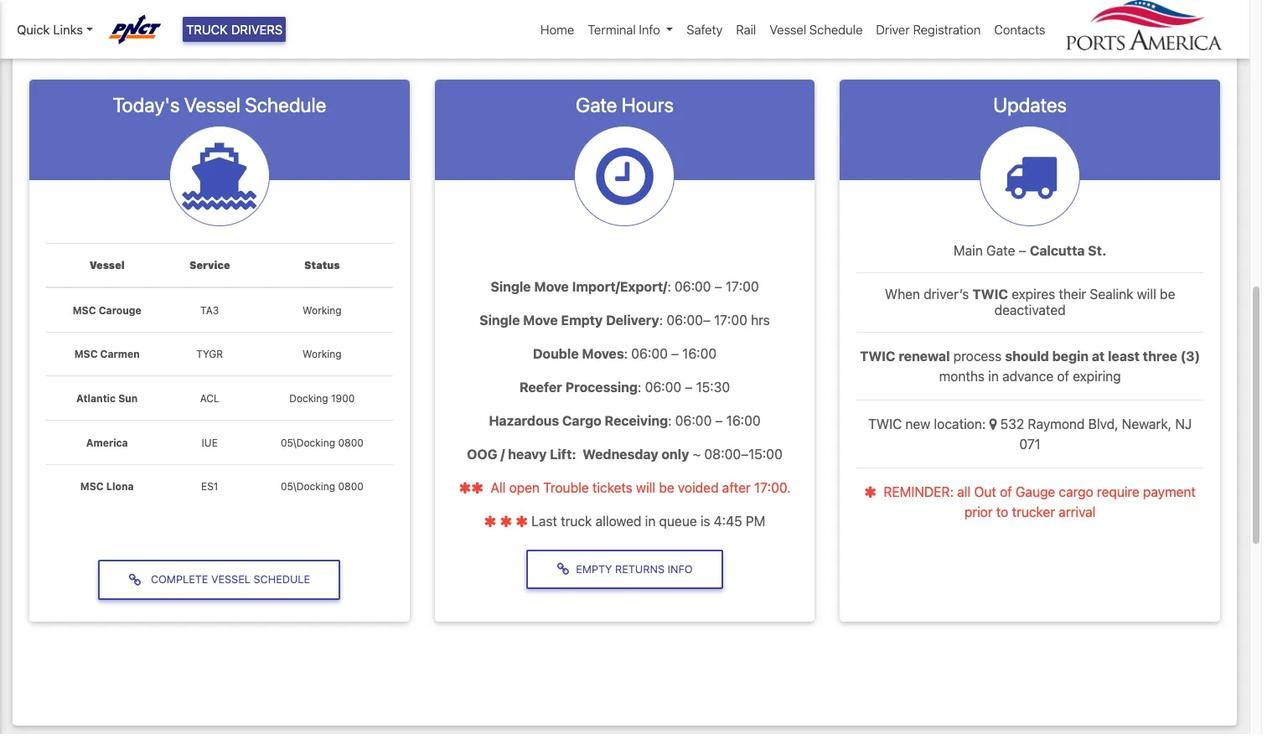 Task type: describe. For each thing, give the bounding box(es) containing it.
1900
[[331, 392, 355, 405]]

cargo
[[562, 413, 601, 428]]

be inside expires their sealink will be deactivated
[[1160, 286, 1175, 302]]

location:
[[934, 417, 986, 432]]

06:00 up the receiving
[[645, 379, 681, 394]]

twic for new
[[868, 417, 902, 432]]

msc for msc carmen
[[74, 348, 98, 361]]

docking 1900
[[289, 392, 355, 405]]

atlantic sun
[[76, 392, 138, 405]]

today's vessel schedule
[[113, 93, 326, 116]]

ta3
[[200, 304, 219, 317]]

carmen
[[100, 348, 140, 361]]

only
[[662, 446, 689, 461]]

queue
[[659, 513, 697, 529]]

all open trouble tickets will be voided after 17:00.
[[487, 480, 791, 495]]

truck
[[561, 513, 592, 529]]

of inside reminder: all out of gauge cargo require payment prior to trucker arrival
[[1000, 485, 1012, 500]]

reminder: all out of gauge cargo require payment prior to trucker arrival
[[884, 485, 1196, 520]]

quick
[[17, 22, 50, 37]]

1 vertical spatial empty
[[576, 563, 612, 576]]

rail
[[736, 22, 756, 37]]

last truck allowed in queue is 4:45 pm
[[531, 513, 765, 529]]

their
[[1059, 286, 1086, 302]]

of inside twic renewal process should begin  at least three (3) months in advance of expiring
[[1057, 369, 1069, 384]]

main
[[954, 243, 983, 258]]

: up the receiving
[[638, 379, 641, 394]]

terminal
[[588, 22, 636, 37]]

voided
[[678, 480, 719, 495]]

/
[[501, 446, 505, 461]]

contacts
[[994, 22, 1045, 37]]

vessel schedule
[[770, 22, 863, 37]]

drivers
[[231, 22, 283, 37]]

vessel schedule link
[[763, 13, 869, 46]]

links
[[53, 22, 83, 37]]

reminder:
[[884, 485, 954, 500]]

driver registration
[[876, 22, 981, 37]]

is
[[700, 513, 710, 529]]

today's
[[113, 93, 180, 116]]

llona
[[106, 480, 134, 493]]

08:00–15:00
[[704, 446, 783, 461]]

05\docking for es1
[[281, 480, 335, 493]]

registration
[[913, 22, 981, 37]]

all
[[491, 480, 506, 495]]

: left 06:00–
[[659, 312, 663, 327]]

delivery
[[606, 312, 659, 327]]

returns
[[615, 563, 665, 576]]

service
[[189, 259, 230, 272]]

nj
[[1175, 417, 1192, 432]]

link image
[[129, 573, 148, 587]]

oog
[[467, 446, 497, 461]]

hazardous cargo receiving :  06:00 – 16:00
[[489, 413, 761, 428]]

05\docking for iue
[[281, 436, 335, 449]]

oog / heavy lift:  wednesday only ~ 08:00–15:00
[[467, 446, 783, 461]]

newark,
[[1122, 417, 1172, 432]]

updates
[[993, 93, 1067, 116]]

link image
[[557, 563, 576, 576]]

renewal
[[899, 349, 950, 364]]

docking
[[289, 392, 328, 405]]

america
[[86, 436, 128, 449]]

home
[[540, 22, 574, 37]]

receiving
[[605, 413, 668, 428]]

to
[[996, 505, 1008, 520]]

heavy
[[508, 446, 547, 461]]

06:00 up 06:00–
[[675, 279, 711, 294]]

home link
[[534, 13, 581, 46]]

vessel right 'rail'
[[770, 22, 806, 37]]

1 vertical spatial be
[[659, 480, 674, 495]]

should
[[1005, 349, 1049, 364]]

move for import/export/
[[534, 279, 569, 294]]

advance
[[1002, 369, 1054, 384]]

sealink
[[1090, 286, 1133, 302]]

at
[[1092, 349, 1105, 364]]

payment
[[1143, 485, 1196, 500]]

truck
[[186, 22, 228, 37]]

blvd,
[[1088, 417, 1118, 432]]

open
[[509, 480, 540, 495]]

quick links
[[17, 22, 83, 37]]

truck drivers link
[[183, 17, 286, 42]]

0 horizontal spatial info
[[639, 22, 660, 37]]

trouble
[[543, 480, 589, 495]]

05\docking 0800 for es1
[[281, 480, 363, 493]]

schedule for complete vessel schedule
[[254, 573, 310, 586]]

msc llona
[[80, 480, 134, 493]]

1 horizontal spatial 16:00
[[726, 413, 761, 428]]

arrival
[[1059, 505, 1096, 520]]

0 horizontal spatial in
[[645, 513, 656, 529]]

msc carouge
[[73, 304, 141, 317]]

quick links link
[[17, 20, 93, 39]]

will inside expires their sealink will be deactivated
[[1137, 286, 1156, 302]]

: up reefer processing : 06:00 – 15:30
[[624, 346, 628, 361]]

15:30
[[696, 379, 730, 394]]

contacts link
[[987, 13, 1052, 46]]

es1
[[201, 480, 218, 493]]

: up 06:00–
[[667, 279, 671, 294]]

cargo
[[1059, 485, 1093, 500]]



Task type: vqa. For each thing, say whether or not it's contained in the screenshot.
FOR to the right
no



Task type: locate. For each thing, give the bounding box(es) containing it.
in left queue
[[645, 513, 656, 529]]

0 vertical spatial will
[[1137, 286, 1156, 302]]

~
[[693, 446, 701, 461]]

twic for renewal
[[860, 349, 895, 364]]

msc left llona
[[80, 480, 104, 493]]

1 vertical spatial of
[[1000, 485, 1012, 500]]

0 vertical spatial move
[[534, 279, 569, 294]]

2 vertical spatial twic
[[868, 417, 902, 432]]

0 vertical spatial schedule
[[810, 22, 863, 37]]

in
[[988, 369, 999, 384], [645, 513, 656, 529]]

hours
[[622, 93, 674, 116]]

in inside twic renewal process should begin  at least three (3) months in advance of expiring
[[988, 369, 999, 384]]

msc left carouge
[[73, 304, 96, 317]]

1 05\docking 0800 from the top
[[281, 436, 363, 449]]

2 working from the top
[[303, 348, 342, 361]]

when driver's twic
[[885, 286, 1008, 302]]

17:00 left hrs
[[714, 312, 747, 327]]

17:00 up hrs
[[726, 279, 759, 294]]

05\docking 0800 for iue
[[281, 436, 363, 449]]

twic left renewal
[[860, 349, 895, 364]]

info right terminal
[[639, 22, 660, 37]]

532 raymond blvd, newark, nj 071
[[1000, 417, 1192, 452]]

1 vertical spatial in
[[645, 513, 656, 529]]

16:00 up 08:00–15:00
[[726, 413, 761, 428]]

gate right main
[[986, 243, 1015, 258]]

17:00
[[726, 279, 759, 294], [714, 312, 747, 327]]

info
[[639, 22, 660, 37], [668, 563, 693, 576]]

double moves : 06:00 – 16:00
[[533, 346, 717, 361]]

move for empty
[[523, 312, 558, 327]]

2 05\docking from the top
[[281, 480, 335, 493]]

05\docking 0800
[[281, 436, 363, 449], [281, 480, 363, 493]]

2 0800 from the top
[[338, 480, 363, 493]]

1 vertical spatial 16:00
[[726, 413, 761, 428]]

complete vessel schedule link
[[98, 560, 340, 600]]

17:00 for –
[[726, 279, 759, 294]]

gate
[[576, 93, 617, 116], [986, 243, 1015, 258]]

532
[[1000, 417, 1024, 432]]

hazardous
[[489, 413, 559, 428]]

sun
[[118, 392, 138, 405]]

expires their sealink will be deactivated
[[994, 286, 1175, 318]]

rail link
[[729, 13, 763, 46]]

0 vertical spatial empty
[[561, 312, 603, 327]]

0 vertical spatial 05\docking 0800
[[281, 436, 363, 449]]

allowed
[[595, 513, 641, 529]]

truck drivers
[[186, 22, 283, 37]]

be right sealink
[[1160, 286, 1175, 302]]

vessel right today's
[[184, 93, 240, 116]]

prior
[[964, 505, 993, 520]]

single
[[491, 279, 531, 294], [479, 312, 520, 327]]

msc for msc carouge
[[73, 304, 96, 317]]

when
[[885, 286, 920, 302]]

: up "only"
[[668, 413, 672, 428]]

trucker
[[1012, 505, 1055, 520]]

twic
[[973, 286, 1008, 302], [860, 349, 895, 364], [868, 417, 902, 432]]

deactivated
[[994, 303, 1066, 318]]

0 vertical spatial 0800
[[338, 436, 363, 449]]

0800 for iue
[[338, 436, 363, 449]]

driver
[[876, 22, 910, 37]]

16:00 down 06:00–
[[682, 346, 717, 361]]

0 vertical spatial 05\docking
[[281, 436, 335, 449]]

working for tygr
[[303, 348, 342, 361]]

vessel right complete
[[211, 573, 251, 586]]

reefer
[[519, 379, 562, 394]]

empty left returns
[[576, 563, 612, 576]]

move
[[534, 279, 569, 294], [523, 312, 558, 327]]

empty
[[561, 312, 603, 327], [576, 563, 612, 576]]

msc for msc llona
[[80, 480, 104, 493]]

06:00 down 'delivery'
[[631, 346, 668, 361]]

0 vertical spatial 17:00
[[726, 279, 759, 294]]

0 horizontal spatial will
[[636, 480, 655, 495]]

1 vertical spatial 17:00
[[714, 312, 747, 327]]

2 vertical spatial msc
[[80, 480, 104, 493]]

vessel up msc carouge
[[89, 259, 125, 272]]

06:00
[[675, 279, 711, 294], [631, 346, 668, 361], [645, 379, 681, 394], [675, 413, 712, 428]]

0 vertical spatial single
[[491, 279, 531, 294]]

2 05\docking 0800 from the top
[[281, 480, 363, 493]]

1 vertical spatial msc
[[74, 348, 98, 361]]

msc carmen
[[74, 348, 140, 361]]

atlantic
[[76, 392, 116, 405]]

process
[[953, 349, 1002, 364]]

will right tickets
[[636, 480, 655, 495]]

0 vertical spatial in
[[988, 369, 999, 384]]

1 working from the top
[[303, 304, 342, 317]]

of down begin at the top of page
[[1057, 369, 1069, 384]]

0 vertical spatial info
[[639, 22, 660, 37]]

of
[[1057, 369, 1069, 384], [1000, 485, 1012, 500]]

twic left new
[[868, 417, 902, 432]]

safety
[[687, 22, 723, 37]]

moves
[[582, 346, 624, 361]]

last
[[531, 513, 557, 529]]

working for ta3
[[303, 304, 342, 317]]

be left voided at the right bottom
[[659, 480, 674, 495]]

working up docking 1900
[[303, 348, 342, 361]]

begin
[[1052, 349, 1089, 364]]

schedule
[[810, 22, 863, 37], [245, 93, 326, 116], [254, 573, 310, 586]]

tickets
[[592, 480, 633, 495]]

1 horizontal spatial gate
[[986, 243, 1015, 258]]

twic new location:
[[868, 417, 989, 432]]

071
[[1019, 437, 1041, 452]]

0 vertical spatial gate
[[576, 93, 617, 116]]

carouge
[[99, 304, 141, 317]]

1 horizontal spatial will
[[1137, 286, 1156, 302]]

1 vertical spatial single
[[479, 312, 520, 327]]

single move empty delivery : 06:00– 17:00 hrs
[[479, 312, 770, 327]]

1 vertical spatial info
[[668, 563, 693, 576]]

terminal info
[[588, 22, 660, 37]]

1 vertical spatial gate
[[986, 243, 1015, 258]]

in down process
[[988, 369, 999, 384]]

gate left hours
[[576, 93, 617, 116]]

terminal info link
[[581, 13, 680, 46]]

schedule for today's vessel schedule
[[245, 93, 326, 116]]

tygr
[[196, 348, 223, 361]]

0 vertical spatial working
[[303, 304, 342, 317]]

0 vertical spatial msc
[[73, 304, 96, 317]]

1 horizontal spatial be
[[1160, 286, 1175, 302]]

out
[[974, 485, 996, 500]]

after
[[722, 480, 751, 495]]

0800 for es1
[[338, 480, 363, 493]]

1 05\docking from the top
[[281, 436, 335, 449]]

1 horizontal spatial of
[[1057, 369, 1069, 384]]

1 vertical spatial schedule
[[245, 93, 326, 116]]

2 vertical spatial schedule
[[254, 573, 310, 586]]

will right sealink
[[1137, 286, 1156, 302]]

least
[[1108, 349, 1140, 364]]

1 vertical spatial will
[[636, 480, 655, 495]]

empty returns info link
[[527, 549, 723, 589]]

0 horizontal spatial be
[[659, 480, 674, 495]]

1 vertical spatial 0800
[[338, 480, 363, 493]]

twic inside twic renewal process should begin  at least three (3) months in advance of expiring
[[860, 349, 895, 364]]

iue
[[202, 436, 218, 449]]

–
[[1019, 243, 1026, 258], [715, 279, 722, 294], [671, 346, 679, 361], [685, 379, 693, 394], [715, 413, 723, 428]]

05\docking
[[281, 436, 335, 449], [281, 480, 335, 493]]

pm
[[746, 513, 765, 529]]

4:45
[[714, 513, 742, 529]]

0 vertical spatial be
[[1160, 286, 1175, 302]]

0 horizontal spatial 16:00
[[682, 346, 717, 361]]

1 vertical spatial working
[[303, 348, 342, 361]]

0 vertical spatial twic
[[973, 286, 1008, 302]]

(3)
[[1181, 349, 1200, 364]]

1 0800 from the top
[[338, 436, 363, 449]]

1 vertical spatial move
[[523, 312, 558, 327]]

double
[[533, 346, 579, 361]]

hrs
[[751, 312, 770, 327]]

status
[[304, 259, 340, 272]]

months
[[939, 369, 985, 384]]

0 vertical spatial of
[[1057, 369, 1069, 384]]

gate hours
[[576, 93, 674, 116]]

single for single move import/export/ : 06:00 – 17:00
[[491, 279, 531, 294]]

1 horizontal spatial info
[[668, 563, 693, 576]]

1 vertical spatial 05\docking 0800
[[281, 480, 363, 493]]

calcutta
[[1030, 243, 1085, 258]]

wednesday
[[583, 446, 658, 461]]

twic up deactivated
[[973, 286, 1008, 302]]

single for single move empty delivery : 06:00– 17:00 hrs
[[479, 312, 520, 327]]

0 horizontal spatial of
[[1000, 485, 1012, 500]]

17:00 for 06:00–
[[714, 312, 747, 327]]

main gate – calcutta st.
[[954, 243, 1106, 258]]

06:00 up ~
[[675, 413, 712, 428]]

driver's
[[924, 286, 969, 302]]

require
[[1097, 485, 1140, 500]]

raymond
[[1028, 417, 1085, 432]]

processing
[[565, 379, 638, 394]]

1 vertical spatial twic
[[860, 349, 895, 364]]

0 vertical spatial 16:00
[[682, 346, 717, 361]]

st.
[[1088, 243, 1106, 258]]

0 horizontal spatial gate
[[576, 93, 617, 116]]

info right returns
[[668, 563, 693, 576]]

of up to
[[1000, 485, 1012, 500]]

reefer processing : 06:00 – 15:30
[[519, 379, 730, 394]]

empty up moves
[[561, 312, 603, 327]]

working down status
[[303, 304, 342, 317]]

1 vertical spatial 05\docking
[[281, 480, 335, 493]]

single move import/export/ : 06:00 – 17:00
[[491, 279, 759, 294]]

msc left carmen
[[74, 348, 98, 361]]

gauge
[[1016, 485, 1055, 500]]

1 horizontal spatial in
[[988, 369, 999, 384]]



